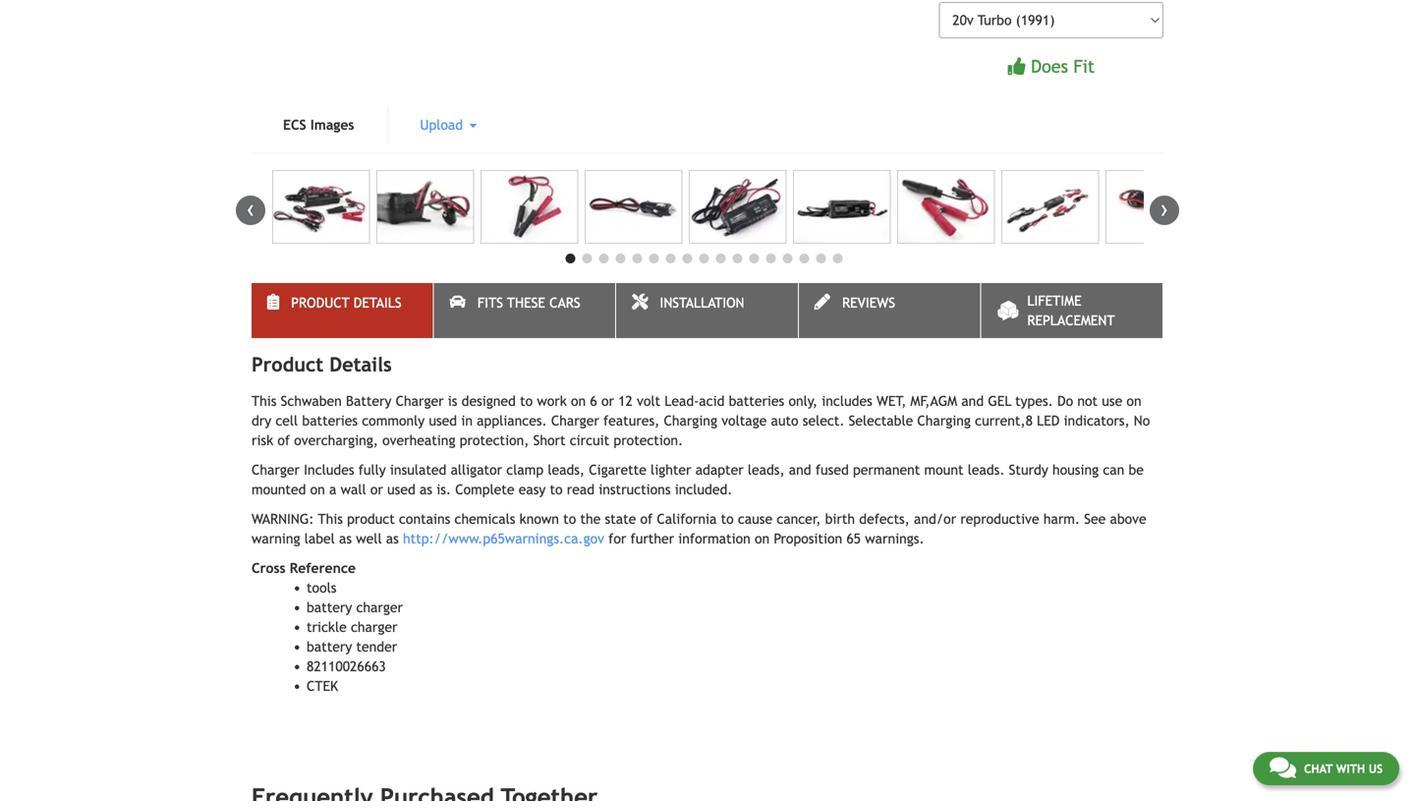 Task type: describe. For each thing, give the bounding box(es) containing it.
65
[[847, 531, 861, 547]]

and inside this schwaben battery charger is designed to work on 6 or 12 volt lead-acid batteries only, includes wet, mf,agm and gel types. do not use on dry cell batteries commonly used in appliances. charger features, charging voltage auto select. selectable charging current,8 led indicators, no risk of overcharging, overheating protection, short circuit protection.
[[962, 393, 984, 409]]

led
[[1037, 413, 1060, 429]]

see
[[1085, 511, 1106, 527]]

installation
[[660, 295, 745, 311]]

charger includes fully insulated alligator clamp leads, cigarette lighter adapter leads, and fused permanent mount leads. sturdy housing can be mounted on a wall or used as is. complete easy to read instructions included.
[[252, 462, 1144, 497]]

housing
[[1053, 462, 1099, 478]]

upload
[[420, 117, 467, 133]]

sturdy
[[1009, 462, 1049, 478]]

of inside warning: this product contains chemicals known to the state of california to cause cancer, birth defects, and/or reproductive harm. see above warning label as well as
[[641, 511, 653, 527]]

further
[[631, 531, 675, 547]]

chat
[[1305, 762, 1333, 776]]

on down cause
[[755, 531, 770, 547]]

of inside this schwaben battery charger is designed to work on 6 or 12 volt lead-acid batteries only, includes wet, mf,agm and gel types. do not use on dry cell batteries commonly used in appliances. charger features, charging voltage auto select. selectable charging current,8 led indicators, no risk of overcharging, overheating protection, short circuit protection.
[[278, 433, 290, 448]]

complete easy
[[455, 482, 546, 497]]

cross reference tools battery charger trickle charger battery tender 82110026663 ctek
[[252, 560, 403, 694]]

upload button
[[389, 105, 509, 144]]

california
[[657, 511, 717, 527]]

includes
[[304, 462, 354, 478]]

overcharging,
[[294, 433, 378, 448]]

http://www.p65warnings.ca.gov
[[403, 531, 605, 547]]

short
[[534, 433, 566, 448]]

8 es#2762275 - 005979sch01a - automatic battery tender - don't let your battery charge fall flat! offering 2 or 4 amp charging, led setting indicators, reverse polarity warning and charging status of the battery. supports 6 and 12 volt batteries. - schwaben - audi bmw volkswagen mercedes benz mini porsche image from the left
[[1002, 170, 1100, 244]]

current,8
[[976, 413, 1033, 429]]

fits
[[478, 295, 503, 311]]

3 es#2762275 - 005979sch01a - automatic battery tender - don't let your battery charge fall flat! offering 2 or 4 amp charging, led setting indicators, reverse polarity warning and charging status of the battery. supports 6 and 12 volt batteries. - schwaben - audi bmw volkswagen mercedes benz mini porsche image from the left
[[481, 170, 578, 244]]

us
[[1369, 762, 1383, 776]]

used inside this schwaben battery charger is designed to work on 6 or 12 volt lead-acid batteries only, includes wet, mf,agm and gel types. do not use on dry cell batteries commonly used in appliances. charger features, charging voltage auto select. selectable charging current,8 led indicators, no risk of overcharging, overheating protection, short circuit protection.
[[429, 413, 457, 429]]

select.
[[803, 413, 845, 429]]

cars
[[550, 295, 581, 311]]

permanent
[[853, 462, 921, 478]]

proposition
[[774, 531, 843, 547]]

information
[[679, 531, 751, 547]]

leads.
[[968, 462, 1005, 478]]

read
[[567, 482, 595, 497]]

6
[[590, 393, 598, 409]]

these
[[507, 295, 546, 311]]

0 vertical spatial product details
[[291, 295, 402, 311]]

known
[[520, 511, 559, 527]]

7 es#2762275 - 005979sch01a - automatic battery tender - don't let your battery charge fall flat! offering 2 or 4 amp charging, led setting indicators, reverse polarity warning and charging status of the battery. supports 6 and 12 volt batteries. - schwaben - audi bmw volkswagen mercedes benz mini porsche image from the left
[[898, 170, 995, 244]]

schwaben
[[281, 393, 342, 409]]

1 vertical spatial charger
[[351, 619, 398, 635]]

can
[[1103, 462, 1125, 478]]

on left 6
[[571, 393, 586, 409]]

cancer,
[[777, 511, 821, 527]]

reference
[[290, 560, 356, 576]]

is.
[[437, 482, 451, 497]]

warning:
[[252, 511, 314, 527]]

0 horizontal spatial as
[[339, 531, 352, 547]]

‹
[[247, 196, 255, 222]]

harm.
[[1044, 511, 1081, 527]]

chat with us
[[1305, 762, 1383, 776]]

2 battery from the top
[[307, 639, 352, 655]]

types.
[[1016, 393, 1054, 409]]

trickle
[[307, 619, 347, 635]]

chat with us link
[[1253, 752, 1400, 786]]

clamp
[[507, 462, 544, 478]]

mounted
[[252, 482, 306, 497]]

risk
[[252, 433, 273, 448]]

tender
[[356, 639, 397, 655]]

4 es#2762275 - 005979sch01a - automatic battery tender - don't let your battery charge fall flat! offering 2 or 4 amp charging, led setting indicators, reverse polarity warning and charging status of the battery. supports 6 and 12 volt batteries. - schwaben - audi bmw volkswagen mercedes benz mini porsche image from the left
[[585, 170, 683, 244]]

included.
[[675, 482, 733, 497]]

wall
[[341, 482, 366, 497]]

0 vertical spatial details
[[354, 295, 402, 311]]

to inside this schwaben battery charger is designed to work on 6 or 12 volt lead-acid batteries only, includes wet, mf,agm and gel types. do not use on dry cell batteries commonly used in appliances. charger features, charging voltage auto select. selectable charging current,8 led indicators, no risk of overcharging, overheating protection, short circuit protection.
[[520, 393, 533, 409]]

lifetime
[[1028, 293, 1082, 309]]

designed
[[462, 393, 516, 409]]

or inside charger includes fully insulated alligator clamp leads, cigarette lighter adapter leads, and fused permanent mount leads. sturdy housing can be mounted on a wall or used as is. complete easy to read instructions included.
[[371, 482, 383, 497]]

replacement
[[1028, 313, 1115, 328]]

installation link
[[617, 283, 798, 338]]

›
[[1161, 196, 1169, 222]]

adapter
[[696, 462, 744, 478]]

12
[[619, 393, 633, 409]]

fully
[[359, 462, 386, 478]]

this schwaben battery charger is designed to work on 6 or 12 volt lead-acid batteries only, includes wet, mf,agm and gel types. do not use on dry cell batteries commonly used in appliances. charger features, charging voltage auto select. selectable charging current,8 led indicators, no risk of overcharging, overheating protection, short circuit protection.
[[252, 393, 1151, 448]]

thumbs up image
[[1008, 58, 1026, 75]]

http://www.p65warnings.ca.gov link
[[403, 531, 605, 547]]

to up information
[[721, 511, 734, 527]]

‹ link
[[236, 196, 265, 225]]

5 es#2762275 - 005979sch01a - automatic battery tender - don't let your battery charge fall flat! offering 2 or 4 amp charging, led setting indicators, reverse polarity warning and charging status of the battery. supports 6 and 12 volt batteries. - schwaben - audi bmw volkswagen mercedes benz mini porsche image from the left
[[689, 170, 787, 244]]

does fit
[[1031, 56, 1095, 77]]

and inside charger includes fully insulated alligator clamp leads, cigarette lighter adapter leads, and fused permanent mount leads. sturdy housing can be mounted on a wall or used as is. complete easy to read instructions included.
[[789, 462, 812, 478]]

comments image
[[1270, 756, 1297, 780]]

1 charging from the left
[[664, 413, 718, 429]]

be
[[1129, 462, 1144, 478]]

this inside warning: this product contains chemicals known to the state of california to cause cancer, birth defects, and/or reproductive harm. see above warning label as well as
[[318, 511, 343, 527]]

on up "no"
[[1127, 393, 1142, 409]]

cause
[[738, 511, 773, 527]]

tools
[[307, 580, 337, 596]]

fits these cars link
[[434, 283, 616, 338]]

do
[[1058, 393, 1074, 409]]

1 vertical spatial product details
[[252, 353, 392, 376]]

mount
[[925, 462, 964, 478]]

1 es#2762275 - 005979sch01a - automatic battery tender - don't let your battery charge fall flat! offering 2 or 4 amp charging, led setting indicators, reverse polarity warning and charging status of the battery. supports 6 and 12 volt batteries. - schwaben - audi bmw volkswagen mercedes benz mini porsche image from the left
[[272, 170, 370, 244]]

features,
[[604, 413, 660, 429]]

1 horizontal spatial charger
[[396, 393, 444, 409]]

state
[[605, 511, 636, 527]]



Task type: vqa. For each thing, say whether or not it's contained in the screenshot.
the bottom Stock
no



Task type: locate. For each thing, give the bounding box(es) containing it.
charger inside charger includes fully insulated alligator clamp leads, cigarette lighter adapter leads, and fused permanent mount leads. sturdy housing can be mounted on a wall or used as is. complete easy to read instructions included.
[[252, 462, 300, 478]]

warnings.
[[865, 531, 925, 547]]

battery
[[346, 393, 392, 409]]

or inside this schwaben battery charger is designed to work on 6 or 12 volt lead-acid batteries only, includes wet, mf,agm and gel types. do not use on dry cell batteries commonly used in appliances. charger features, charging voltage auto select. selectable charging current,8 led indicators, no risk of overcharging, overheating protection, short circuit protection.
[[602, 393, 614, 409]]

ecs images
[[283, 117, 354, 133]]

charger
[[356, 600, 403, 615], [351, 619, 398, 635]]

to inside charger includes fully insulated alligator clamp leads, cigarette lighter adapter leads, and fused permanent mount leads. sturdy housing can be mounted on a wall or used as is. complete easy to read instructions included.
[[550, 482, 563, 497]]

as
[[420, 482, 433, 497], [339, 531, 352, 547], [386, 531, 399, 547]]

leads,
[[548, 462, 585, 478], [748, 462, 785, 478]]

1 vertical spatial and
[[789, 462, 812, 478]]

1 vertical spatial batteries
[[302, 413, 358, 429]]

to left the
[[564, 511, 576, 527]]

0 horizontal spatial of
[[278, 433, 290, 448]]

voltage
[[722, 413, 767, 429]]

product details link
[[252, 283, 433, 338]]

insulated
[[390, 462, 447, 478]]

2 es#2762275 - 005979sch01a - automatic battery tender - don't let your battery charge fall flat! offering 2 or 4 amp charging, led setting indicators, reverse polarity warning and charging status of the battery. supports 6 and 12 volt batteries. - schwaben - audi bmw volkswagen mercedes benz mini porsche image from the left
[[377, 170, 474, 244]]

as left is.
[[420, 482, 433, 497]]

2 charging from the left
[[918, 413, 971, 429]]

batteries up overcharging,
[[302, 413, 358, 429]]

battery up trickle
[[307, 600, 352, 615]]

lifetime replacement
[[1028, 293, 1115, 328]]

0 vertical spatial charger
[[396, 393, 444, 409]]

2 leads, from the left
[[748, 462, 785, 478]]

reviews
[[843, 295, 896, 311]]

1 horizontal spatial leads,
[[748, 462, 785, 478]]

to
[[520, 393, 533, 409], [550, 482, 563, 497], [564, 511, 576, 527], [721, 511, 734, 527]]

lighter
[[651, 462, 692, 478]]

images
[[311, 117, 354, 133]]

only,
[[789, 393, 818, 409]]

details
[[354, 295, 402, 311], [330, 353, 392, 376]]

1 battery from the top
[[307, 600, 352, 615]]

used down is
[[429, 413, 457, 429]]

0 horizontal spatial batteries
[[302, 413, 358, 429]]

es#2762275 - 005979sch01a - automatic battery tender - don't let your battery charge fall flat! offering 2 or 4 amp charging, led setting indicators, reverse polarity warning and charging status of the battery. supports 6 and 12 volt batteries. - schwaben - audi bmw volkswagen mercedes benz mini porsche image
[[272, 170, 370, 244], [377, 170, 474, 244], [481, 170, 578, 244], [585, 170, 683, 244], [689, 170, 787, 244], [793, 170, 891, 244], [898, 170, 995, 244], [1002, 170, 1100, 244], [1106, 170, 1204, 244]]

to left read
[[550, 482, 563, 497]]

circuit
[[570, 433, 610, 448]]

is
[[448, 393, 458, 409]]

6 es#2762275 - 005979sch01a - automatic battery tender - don't let your battery charge fall flat! offering 2 or 4 amp charging, led setting indicators, reverse polarity warning and charging status of the battery. supports 6 and 12 volt batteries. - schwaben - audi bmw volkswagen mercedes benz mini porsche image from the left
[[793, 170, 891, 244]]

battery down trickle
[[307, 639, 352, 655]]

of down cell
[[278, 433, 290, 448]]

1 horizontal spatial batteries
[[729, 393, 785, 409]]

used down insulated
[[387, 482, 416, 497]]

1 vertical spatial details
[[330, 353, 392, 376]]

and left fused
[[789, 462, 812, 478]]

product
[[347, 511, 395, 527]]

0 horizontal spatial and
[[789, 462, 812, 478]]

and left gel
[[962, 393, 984, 409]]

charger up mounted on the bottom of page
[[252, 462, 300, 478]]

0 vertical spatial used
[[429, 413, 457, 429]]

use
[[1102, 393, 1123, 409]]

batteries up voltage
[[729, 393, 785, 409]]

0 horizontal spatial or
[[371, 482, 383, 497]]

or down fully
[[371, 482, 383, 497]]

used inside charger includes fully insulated alligator clamp leads, cigarette lighter adapter leads, and fused permanent mount leads. sturdy housing can be mounted on a wall or used as is. complete easy to read instructions included.
[[387, 482, 416, 497]]

0 vertical spatial and
[[962, 393, 984, 409]]

in
[[461, 413, 473, 429]]

0 horizontal spatial this
[[252, 393, 277, 409]]

this up label
[[318, 511, 343, 527]]

1 vertical spatial product
[[252, 353, 324, 376]]

does
[[1031, 56, 1069, 77]]

commonly
[[362, 413, 425, 429]]

9 es#2762275 - 005979sch01a - automatic battery tender - don't let your battery charge fall flat! offering 2 or 4 amp charging, led setting indicators, reverse polarity warning and charging status of the battery. supports 6 and 12 volt batteries. - schwaben - audi bmw volkswagen mercedes benz mini porsche image from the left
[[1106, 170, 1204, 244]]

to up appliances.
[[520, 393, 533, 409]]

0 vertical spatial or
[[602, 393, 614, 409]]

leads, right adapter
[[748, 462, 785, 478]]

0 horizontal spatial charging
[[664, 413, 718, 429]]

0 vertical spatial this
[[252, 393, 277, 409]]

selectable
[[849, 413, 914, 429]]

defects,
[[860, 511, 910, 527]]

of up further
[[641, 511, 653, 527]]

or right 6
[[602, 393, 614, 409]]

for
[[609, 531, 627, 547]]

instructions
[[599, 482, 671, 497]]

1 horizontal spatial this
[[318, 511, 343, 527]]

fused
[[816, 462, 849, 478]]

ecs images link
[[252, 105, 386, 144]]

1 leads, from the left
[[548, 462, 585, 478]]

1 horizontal spatial or
[[602, 393, 614, 409]]

1 vertical spatial used
[[387, 482, 416, 497]]

0 horizontal spatial leads,
[[548, 462, 585, 478]]

1 horizontal spatial of
[[641, 511, 653, 527]]

overheating
[[383, 433, 456, 448]]

1 vertical spatial this
[[318, 511, 343, 527]]

on left the a
[[310, 482, 325, 497]]

82110026663
[[307, 659, 386, 674]]

this up dry
[[252, 393, 277, 409]]

on inside charger includes fully insulated alligator clamp leads, cigarette lighter adapter leads, and fused permanent mount leads. sturdy housing can be mounted on a wall or used as is. complete easy to read instructions included.
[[310, 482, 325, 497]]

product details
[[291, 295, 402, 311], [252, 353, 392, 376]]

warning
[[252, 531, 300, 547]]

charger
[[396, 393, 444, 409], [551, 413, 600, 429], [252, 462, 300, 478]]

0 vertical spatial of
[[278, 433, 290, 448]]

used
[[429, 413, 457, 429], [387, 482, 416, 497]]

0 vertical spatial battery
[[307, 600, 352, 615]]

gel
[[988, 393, 1012, 409]]

1 vertical spatial or
[[371, 482, 383, 497]]

0 horizontal spatial charger
[[252, 462, 300, 478]]

leads, up read
[[548, 462, 585, 478]]

acid
[[699, 393, 725, 409]]

work
[[537, 393, 567, 409]]

charging down lead-
[[664, 413, 718, 429]]

and/or
[[914, 511, 957, 527]]

warning: this product contains chemicals known to the state of california to cause cancer, birth defects, and/or reproductive harm. see above warning label as well as
[[252, 511, 1147, 547]]

wet,
[[877, 393, 907, 409]]

0 horizontal spatial used
[[387, 482, 416, 497]]

contains
[[399, 511, 451, 527]]

volt
[[637, 393, 661, 409]]

0 vertical spatial charger
[[356, 600, 403, 615]]

1 horizontal spatial and
[[962, 393, 984, 409]]

cigarette
[[589, 462, 647, 478]]

1 horizontal spatial as
[[386, 531, 399, 547]]

no
[[1134, 413, 1151, 429]]

protection.
[[614, 433, 683, 448]]

1 vertical spatial battery
[[307, 639, 352, 655]]

label
[[305, 531, 335, 547]]

1 horizontal spatial used
[[429, 413, 457, 429]]

reproductive
[[961, 511, 1040, 527]]

1 horizontal spatial charging
[[918, 413, 971, 429]]

ctek
[[307, 678, 338, 694]]

1 vertical spatial charger
[[551, 413, 600, 429]]

0 vertical spatial product
[[291, 295, 350, 311]]

2 horizontal spatial as
[[420, 482, 433, 497]]

mf,agm
[[911, 393, 958, 409]]

this
[[252, 393, 277, 409], [318, 511, 343, 527]]

charger left is
[[396, 393, 444, 409]]

and
[[962, 393, 984, 409], [789, 462, 812, 478]]

lifetime replacement link
[[982, 283, 1163, 338]]

as right well
[[386, 531, 399, 547]]

fit
[[1074, 56, 1095, 77]]

2 horizontal spatial charger
[[551, 413, 600, 429]]

chemicals
[[455, 511, 516, 527]]

as inside charger includes fully insulated alligator clamp leads, cigarette lighter adapter leads, and fused permanent mount leads. sturdy housing can be mounted on a wall or used as is. complete easy to read instructions included.
[[420, 482, 433, 497]]

reviews link
[[799, 283, 981, 338]]

ecs
[[283, 117, 306, 133]]

2 vertical spatial charger
[[252, 462, 300, 478]]

indicators,
[[1064, 413, 1130, 429]]

a
[[329, 482, 337, 497]]

this inside this schwaben battery charger is designed to work on 6 or 12 volt lead-acid batteries only, includes wet, mf,agm and gel types. do not use on dry cell batteries commonly used in appliances. charger features, charging voltage auto select. selectable charging current,8 led indicators, no risk of overcharging, overheating protection, short circuit protection.
[[252, 393, 277, 409]]

with
[[1337, 762, 1366, 776]]

charging down 'mf,agm'
[[918, 413, 971, 429]]

alligator
[[451, 462, 502, 478]]

includes
[[822, 393, 873, 409]]

charger up circuit
[[551, 413, 600, 429]]

› link
[[1150, 196, 1180, 225]]

as left well
[[339, 531, 352, 547]]

of
[[278, 433, 290, 448], [641, 511, 653, 527]]

birth
[[826, 511, 855, 527]]

1 vertical spatial of
[[641, 511, 653, 527]]

0 vertical spatial batteries
[[729, 393, 785, 409]]



